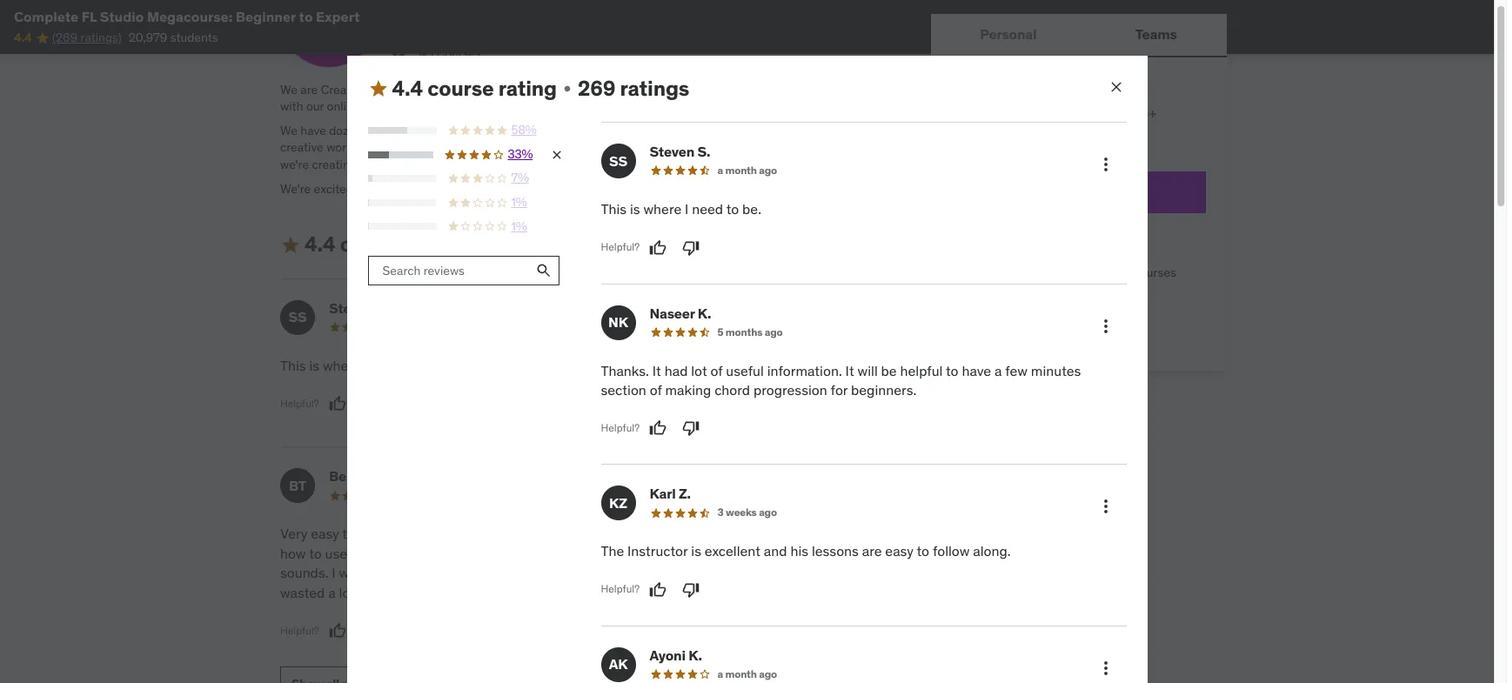 Task type: locate. For each thing, give the bounding box(es) containing it.
ratings up submit search icon
[[533, 231, 602, 258]]

this right "subscribe"
[[1024, 106, 1044, 122]]

1 vertical spatial your
[[1112, 123, 1135, 139]]

0 horizontal spatial rating
[[411, 231, 470, 258]]

s. down video
[[698, 143, 711, 160]]

minutes down sso and lms integrations
[[1031, 362, 1081, 379]]

1% for 2nd 1% 'button' from the bottom of the page
[[511, 194, 527, 210]]

information. down "4 months ago"
[[767, 362, 842, 379]]

kz
[[609, 494, 628, 512]]

courses up try udemy business
[[1048, 123, 1091, 139]]

this inside dialog
[[601, 200, 627, 218]]

are up the our
[[301, 81, 318, 97]]

ratings up filmmaking,
[[620, 74, 690, 101]]

the
[[601, 543, 624, 560]]

need
[[692, 200, 723, 218], [371, 357, 403, 374]]

ago
[[759, 164, 777, 177], [763, 320, 781, 333], [765, 325, 783, 338], [763, 489, 781, 502], [759, 506, 777, 519], [759, 667, 777, 681]]

0 horizontal spatial few
[[723, 545, 745, 562]]

ratings
[[620, 74, 690, 101], [533, 231, 602, 258]]

mark review by ben t. as helpful image
[[329, 622, 346, 640]]

course inside subscribe to this course and 25,000+ top‑rated udemy courses for your organization.
[[1047, 106, 1083, 122]]

rating up 58%
[[499, 74, 557, 101]]

1 horizontal spatial few
[[1006, 362, 1028, 379]]

0 vertical spatial with
[[280, 99, 303, 114]]

0 vertical spatial 269 ratings
[[578, 74, 690, 101]]

0 horizontal spatial 25,000+
[[980, 265, 1028, 281]]

25,000+ left fresh
[[980, 265, 1028, 281]]

xsmall image up "illustration,"
[[561, 82, 575, 96]]

1 vertical spatial 4.4 course rating
[[305, 231, 470, 258]]

top‑rated
[[952, 123, 1004, 139]]

1 vertical spatial useful
[[724, 525, 762, 543]]

information. up his
[[765, 525, 840, 543]]

unleash down engaging
[[649, 181, 692, 196]]

2 month from the top
[[725, 667, 757, 681]]

wasted
[[280, 584, 325, 601]]

rating
[[499, 74, 557, 101], [411, 231, 470, 258]]

1 vertical spatial ratings
[[533, 231, 602, 258]]

this inside subscribe to this course and 25,000+ top‑rated udemy courses for your organization.
[[1024, 106, 1044, 122]]

5 months ago down the o.
[[718, 325, 783, 338]]

0 vertical spatial had
[[665, 362, 688, 379]]

0 horizontal spatial chord
[[648, 564, 684, 582]]

1% down 7%
[[511, 194, 527, 210]]

0 horizontal spatial need
[[371, 357, 403, 374]]

0 vertical spatial k.
[[698, 304, 711, 322]]

course right medium image
[[340, 231, 407, 258]]

filmmaking,
[[611, 123, 675, 138]]

4.4 down complete
[[14, 30, 32, 46]]

1 vertical spatial 269
[[491, 231, 528, 258]]

steven
[[650, 143, 695, 160], [329, 299, 374, 317]]

mark review by naseer k. as unhelpful image
[[683, 420, 700, 437]]

0 horizontal spatial are
[[301, 81, 318, 97]]

1 horizontal spatial helpful
[[900, 362, 943, 379]]

k. right ayoni
[[689, 647, 702, 664]]

2 vertical spatial lot
[[339, 584, 355, 601]]

information. inside dialog
[[767, 362, 842, 379]]

we
[[280, 81, 298, 97], [280, 123, 298, 138], [359, 140, 376, 155]]

mark review by timilehin o. as unhelpful image
[[680, 395, 698, 413]]

where
[[644, 200, 682, 218], [323, 357, 361, 374]]

2 vertical spatial 4.4
[[305, 231, 336, 258]]

been
[[412, 564, 443, 582]]

tab list
[[931, 14, 1227, 57]]

additional actions for review by karl z. image
[[1095, 497, 1116, 517]]

you left here
[[399, 181, 418, 196]]

information.
[[767, 362, 842, 379], [765, 525, 840, 543]]

where for feeling
[[323, 357, 361, 374]]

useful up excellent
[[724, 525, 762, 543]]

mark review by steven s. as helpful image up the 'ben'
[[329, 395, 346, 413]]

2 horizontal spatial course
[[1047, 106, 1083, 122]]

4.4 course rating for to
[[305, 231, 470, 258]]

0 horizontal spatial weeks
[[493, 564, 533, 582]]

ayoni
[[650, 647, 686, 664]]

0 horizontal spatial course
[[340, 231, 407, 258]]

helpful? left mark review by ben t. as helpful icon
[[280, 624, 319, 637]]

1% button down 7% button
[[368, 194, 564, 211]]

unleash
[[751, 81, 794, 97], [649, 181, 692, 196]]

we're
[[280, 157, 309, 172]]

of down the feeling excited
[[650, 381, 662, 399]]

0 vertical spatial your
[[797, 81, 820, 97]]

education
[[445, 140, 500, 155]]

269 up "illustration,"
[[578, 74, 616, 101]]

1 vertical spatial need
[[371, 357, 403, 374]]

45
[[420, 46, 434, 61]]

editing
[[710, 123, 748, 138]]

teams button
[[1087, 14, 1227, 56]]

creativity
[[823, 81, 873, 97]]

minutes
[[1031, 362, 1081, 379], [749, 545, 799, 562]]

k. left '4'
[[698, 304, 711, 322]]

creative
[[280, 140, 324, 155]]

269 ratings
[[578, 74, 690, 101], [491, 231, 602, 258]]

for inside dialog
[[831, 381, 848, 399]]

engaging
[[613, 140, 664, 155]]

with left us
[[448, 181, 471, 196]]

dialog
[[347, 55, 1148, 683]]

ss up the help
[[609, 152, 628, 169]]

1 horizontal spatial unleash
[[751, 81, 794, 97]]

explains
[[512, 525, 563, 543]]

course down courses
[[428, 74, 494, 101]]

0 horizontal spatial ss
[[289, 308, 307, 326]]

xsmall image left 45
[[392, 46, 406, 63]]

of inside very easy to follow and the instructor explains how to use each icon and section to adjust the sounds. i would have been lost for weeks and wasted a lot of time without taking this course.
[[358, 584, 371, 601]]

269 ratings up submit search icon
[[491, 231, 602, 258]]

0 vertical spatial i
[[685, 200, 689, 218]]

helpful? for the top mark review by steven s. as helpful icon
[[601, 240, 640, 254]]

2 vertical spatial your
[[694, 181, 718, 196]]

excited down 'creating.'
[[314, 181, 353, 196]]

organization.
[[952, 140, 1022, 156]]

for inside very easy to follow and the instructor explains how to use each icon and section to adjust the sounds. i would have been lost for weeks and wasted a lot of time without taking this course.
[[473, 564, 490, 582]]

1 horizontal spatial this
[[1024, 106, 1044, 122]]

0 vertical spatial 25,000+
[[1110, 106, 1157, 122]]

submit search image
[[535, 262, 553, 280]]

1 horizontal spatial rating
[[499, 74, 557, 101]]

25,000+ down close modal 'icon'
[[1110, 106, 1157, 122]]

1 vertical spatial with
[[448, 181, 471, 196]]

4.4 for this is where i need to be.
[[392, 74, 423, 101]]

0 vertical spatial the
[[764, 140, 782, 155]]

1 vertical spatial 5 months ago
[[716, 489, 781, 502]]

excited up mark review by timilehin o. as helpful image
[[645, 357, 690, 374]]

xsmall image inside 33% "button"
[[550, 148, 564, 162]]

2 1% from the top
[[511, 218, 527, 234]]

0 vertical spatial a month ago
[[718, 164, 777, 177]]

0 horizontal spatial steven s.
[[329, 299, 390, 317]]

studio
[[100, 8, 144, 25]]

2 horizontal spatial i
[[685, 200, 689, 218]]

the down other
[[764, 140, 782, 155]]

beginner
[[236, 8, 296, 25]]

helpful? down the help
[[601, 240, 640, 254]]

1 horizontal spatial steven
[[650, 143, 695, 160]]

1 horizontal spatial section
[[601, 381, 647, 399]]

0 horizontal spatial this
[[497, 584, 520, 601]]

4.4 course rating down courses
[[392, 74, 557, 101]]

few
[[1006, 362, 1028, 379], [723, 545, 745, 562]]

courses right demand
[[1134, 265, 1177, 281]]

the
[[764, 140, 782, 155], [425, 525, 446, 543], [546, 545, 567, 562]]

are right 'lessons'
[[862, 543, 882, 560]]

have
[[301, 123, 326, 138], [370, 181, 396, 196], [962, 362, 992, 379], [680, 545, 709, 562], [379, 564, 409, 582]]

easy inside very easy to follow and the instructor explains how to use each icon and section to adjust the sounds. i would have been lost for weeks and wasted a lot of time without taking this course.
[[311, 525, 339, 543]]

few down sso and lms integrations
[[1006, 362, 1028, 379]]

lot up mark review by timilehin o. as unhelpful image
[[691, 362, 707, 379]]

1 horizontal spatial courses
[[1048, 123, 1091, 139]]

are inside 'we are creativity unleashed, a group of professional creators dedicated to helping you unleash your creativity with our online courses. we have dozens of years of experience in design, illustration, filmmaking, video editing and other areas of creative work. we believe that education needs to be fun and engaging and that's exactly the kind of courses we're creating. we're excited to have you here with us and we can't wait to help you unleash your creativity. let's do this!'
[[301, 81, 318, 97]]

of down would
[[358, 584, 371, 601]]

believe
[[379, 140, 418, 155]]

1 horizontal spatial mark review by steven s. as helpful image
[[649, 239, 667, 257]]

close modal image
[[1108, 78, 1125, 95]]

courses inside subscribe to this course and 25,000+ top‑rated udemy courses for your organization.
[[1048, 123, 1091, 139]]

2 a month ago from the top
[[718, 667, 777, 681]]

1 horizontal spatial is
[[630, 200, 640, 218]]

this is where i need to be. for thanks.
[[601, 200, 762, 218]]

xsmall image left fun
[[550, 148, 564, 162]]

a month ago for steven s.
[[718, 164, 777, 177]]

mark review by steven s. as helpful image
[[649, 239, 667, 257], [329, 395, 346, 413]]

1 vertical spatial i
[[364, 357, 368, 374]]

ben
[[329, 468, 355, 485]]

helpful? left mark review by timilehin o. as helpful image
[[599, 397, 638, 410]]

thanks. up the the on the left
[[599, 525, 647, 543]]

mark review by karl z. as helpful image
[[649, 581, 667, 599]]

1 vertical spatial 4.4
[[392, 74, 423, 101]]

1 horizontal spatial need
[[692, 200, 723, 218]]

1 horizontal spatial i
[[364, 357, 368, 374]]

1 vertical spatial are
[[862, 543, 882, 560]]

1 horizontal spatial be
[[599, 545, 615, 562]]

0 vertical spatial rating
[[499, 74, 557, 101]]

your
[[797, 81, 820, 97], [1112, 123, 1135, 139], [694, 181, 718, 196]]

unleash up other
[[751, 81, 794, 97]]

we're
[[280, 181, 311, 196]]

months
[[724, 320, 761, 333], [726, 325, 763, 338], [724, 489, 761, 502]]

had up mark review by timilehin o. as unhelpful image
[[665, 362, 688, 379]]

fun
[[569, 140, 587, 155]]

sso and lms integrations
[[980, 327, 1124, 343]]

be.
[[743, 200, 762, 218], [422, 357, 441, 374]]

0 horizontal spatial excited
[[314, 181, 353, 196]]

1 vertical spatial 1% button
[[368, 218, 564, 235]]

rating down here
[[411, 231, 470, 258]]

is for feeling
[[309, 357, 320, 374]]

0 horizontal spatial this is where i need to be.
[[280, 357, 441, 374]]

udemy right try
[[1037, 183, 1082, 200]]

s. down the search reviews text field on the left top of the page
[[377, 299, 390, 317]]

taking
[[455, 584, 494, 601]]

1 month from the top
[[725, 164, 757, 177]]

where for thanks.
[[644, 200, 682, 218]]

useful down "4 months ago"
[[726, 362, 764, 379]]

0 vertical spatial weeks
[[726, 506, 757, 519]]

4
[[716, 320, 722, 333]]

follow left along.
[[933, 543, 970, 560]]

1 horizontal spatial excited
[[645, 357, 690, 374]]

4.4 course rating
[[392, 74, 557, 101], [305, 231, 470, 258]]

4.4 course rating down here
[[305, 231, 470, 258]]

mark review by timilehin o. as helpful image
[[647, 395, 665, 413]]

1 vertical spatial course
[[1047, 106, 1083, 122]]

5 down the o.
[[718, 325, 724, 338]]

course up try udemy business
[[1047, 106, 1083, 122]]

month for s.
[[725, 164, 757, 177]]

of down areas
[[812, 140, 822, 155]]

1 vertical spatial udemy
[[1037, 183, 1082, 200]]

udemy
[[1007, 123, 1046, 139], [1037, 183, 1082, 200]]

creativity unleashed image
[[280, 0, 378, 68]]

0 horizontal spatial helpful
[[618, 545, 661, 562]]

naseer
[[650, 304, 695, 322]]

needs
[[502, 140, 536, 155]]

1 horizontal spatial be.
[[743, 200, 762, 218]]

2 horizontal spatial section
[[802, 545, 848, 562]]

1 vertical spatial rating
[[411, 231, 470, 258]]

be. for thanks.
[[743, 200, 762, 218]]

4.4 right medium icon
[[392, 74, 423, 101]]

4.4 course rating for this is where i need to be.
[[392, 74, 557, 101]]

we up creative
[[280, 123, 298, 138]]

bt
[[289, 477, 306, 494]]

helpful? left mark review by karl z. as helpful image
[[601, 583, 640, 596]]

58% button
[[368, 122, 564, 139]]

1 horizontal spatial this is where i need to be.
[[601, 200, 762, 218]]

is
[[630, 200, 640, 218], [309, 357, 320, 374], [691, 543, 702, 560]]

be. inside dialog
[[743, 200, 762, 218]]

lot up excellent
[[689, 525, 705, 543]]

and up icon
[[399, 525, 422, 543]]

1 vertical spatial be.
[[422, 357, 441, 374]]

1 horizontal spatial where
[[644, 200, 682, 218]]

0 vertical spatial few
[[1006, 362, 1028, 379]]

0 horizontal spatial with
[[280, 99, 303, 114]]

0 vertical spatial need
[[692, 200, 723, 218]]

1 vertical spatial we
[[280, 123, 298, 138]]

4.4 right medium image
[[305, 231, 336, 258]]

the down explains
[[546, 545, 567, 562]]

had up instructor
[[663, 525, 686, 543]]

of left years
[[371, 123, 382, 138]]

naseer k.
[[650, 304, 711, 322]]

progression
[[754, 381, 828, 399], [687, 564, 761, 582]]

have down believe
[[370, 181, 396, 196]]

0 horizontal spatial follow
[[358, 525, 395, 543]]

this for thanks.
[[601, 200, 627, 218]]

0 vertical spatial this is where i need to be.
[[601, 200, 762, 218]]

1 vertical spatial weeks
[[493, 564, 533, 582]]

0 vertical spatial 4.4 course rating
[[392, 74, 557, 101]]

xsmall image
[[392, 46, 406, 63], [561, 82, 575, 96], [550, 148, 564, 162]]

ago for naseer k.
[[765, 325, 783, 338]]

adjust
[[505, 545, 543, 562]]

1 vertical spatial s.
[[377, 299, 390, 317]]

1 vertical spatial the
[[425, 525, 446, 543]]

and right fun
[[590, 140, 610, 155]]

and up additional actions for review by steven s. image
[[1086, 106, 1107, 122]]

a month ago
[[718, 164, 777, 177], [718, 667, 777, 681]]

4.4
[[14, 30, 32, 46], [392, 74, 423, 101], [305, 231, 336, 258]]

course.
[[523, 584, 569, 601]]

2 horizontal spatial your
[[1112, 123, 1135, 139]]

of down 3
[[709, 525, 721, 543]]

nk up 'kz'
[[606, 477, 626, 494]]

2 vertical spatial xsmall image
[[550, 148, 564, 162]]

making down the the on the left
[[599, 564, 645, 582]]

ago for timilehin o.
[[763, 320, 781, 333]]

weeks right 3
[[726, 506, 757, 519]]

0 vertical spatial useful
[[726, 362, 764, 379]]

mark review by steven s. as unhelpful image
[[683, 239, 700, 257]]

useful
[[726, 362, 764, 379], [724, 525, 762, 543]]

3 weeks ago
[[718, 506, 777, 519]]

your left "creativity"
[[797, 81, 820, 97]]

expert
[[316, 8, 360, 25]]

courses down areas
[[825, 140, 868, 155]]

25,000+ fresh & in-demand courses
[[980, 265, 1177, 281]]

dozens
[[329, 123, 368, 138]]

easy right 'lessons'
[[886, 543, 914, 560]]

thanks. up mark review by timilehin o. as helpful image
[[601, 362, 649, 379]]

269 down we
[[491, 231, 528, 258]]

1 1% from the top
[[511, 194, 527, 210]]

0 vertical spatial be
[[552, 140, 566, 155]]

month
[[725, 164, 757, 177], [725, 667, 757, 681]]

i inside very easy to follow and the instructor explains how to use each icon and section to adjust the sounds. i would have been lost for weeks and wasted a lot of time without taking this course.
[[332, 564, 336, 582]]

ago for karl z.
[[759, 506, 777, 519]]

i for feeling
[[364, 357, 368, 374]]

we down dozens
[[359, 140, 376, 155]]

1 horizontal spatial easy
[[886, 543, 914, 560]]

excited inside 'we are creativity unleashed, a group of professional creators dedicated to helping you unleash your creativity with our online courses. we have dozens of years of experience in design, illustration, filmmaking, video editing and other areas of creative work. we believe that education needs to be fun and engaging and that's exactly the kind of courses we're creating. we're excited to have you here with us and we can't wait to help you unleash your creativity. let's do this!'
[[314, 181, 353, 196]]

excited
[[314, 181, 353, 196], [645, 357, 690, 374]]

0 horizontal spatial s.
[[377, 299, 390, 317]]

helpful? up bt
[[280, 397, 319, 410]]

have down sso
[[962, 362, 992, 379]]

online
[[327, 99, 360, 114]]

1 vertical spatial mark review by steven s. as helpful image
[[329, 395, 346, 413]]

rating for this is where i need to be.
[[499, 74, 557, 101]]

269
[[578, 74, 616, 101], [491, 231, 528, 258]]

5 months ago up 3 weeks ago
[[716, 489, 781, 502]]

1% down we
[[511, 218, 527, 234]]

0 horizontal spatial the
[[425, 525, 446, 543]]

that
[[421, 140, 443, 155]]

minutes down 3 weeks ago
[[749, 545, 799, 562]]

thanks.
[[601, 362, 649, 379], [599, 525, 647, 543]]

weeks
[[726, 506, 757, 519], [493, 564, 533, 582]]

in-
[[1072, 265, 1087, 281]]

creativity
[[321, 81, 373, 97]]

is for thanks.
[[630, 200, 640, 218]]

1 horizontal spatial beginners.
[[851, 381, 917, 399]]

mark review by naseer k. as helpful image
[[649, 420, 667, 437]]

easy inside dialog
[[886, 543, 914, 560]]

progression down "4 months ago"
[[754, 381, 828, 399]]

0 vertical spatial course
[[428, 74, 494, 101]]

with left the our
[[280, 99, 303, 114]]

helpful?
[[601, 240, 640, 254], [280, 397, 319, 410], [599, 397, 638, 410], [601, 421, 640, 434], [601, 583, 640, 596], [280, 624, 319, 637]]

ago for steven s.
[[759, 164, 777, 177]]

you right the help
[[627, 181, 646, 196]]

have down icon
[[379, 564, 409, 582]]

i for thanks.
[[685, 200, 689, 218]]

course for to
[[340, 231, 407, 258]]

mark review by steven s. as helpful image left mark review by steven s. as unhelpful image
[[649, 239, 667, 257]]

chord right mark review by timilehin o. as unhelpful image
[[715, 381, 750, 399]]

1% button down us
[[368, 218, 564, 235]]

1 a month ago from the top
[[718, 164, 777, 177]]

the up been in the left of the page
[[425, 525, 446, 543]]

0 vertical spatial 1% button
[[368, 194, 564, 211]]



Task type: vqa. For each thing, say whether or not it's contained in the screenshot.


Task type: describe. For each thing, give the bounding box(es) containing it.
we
[[513, 181, 529, 196]]

of right areas
[[838, 123, 849, 138]]

the inside 'we are creativity unleashed, a group of professional creators dedicated to helping you unleash your creativity with our online courses. we have dozens of years of experience in design, illustration, filmmaking, video editing and other areas of creative work. we believe that education needs to be fun and engaging and that's exactly the kind of courses we're creating. we're excited to have you here with us and we can't wait to help you unleash your creativity. let's do this!'
[[764, 140, 782, 155]]

5 inside dialog
[[718, 325, 724, 338]]

sounds.
[[280, 564, 329, 582]]

helping
[[686, 81, 726, 97]]

need for feeling
[[371, 357, 403, 374]]

timilehin o.
[[648, 299, 724, 317]]

1 horizontal spatial follow
[[933, 543, 970, 560]]

2 horizontal spatial courses
[[1134, 265, 1177, 281]]

mark review by karl z. as unhelpful image
[[683, 581, 700, 599]]

ayoni k.
[[650, 647, 702, 664]]

try
[[1015, 183, 1034, 200]]

helpful? for mark review by timilehin o. as helpful image
[[599, 397, 638, 410]]

additional actions for review by steven s. image
[[1095, 154, 1116, 175]]

helpful? for mark review by karl z. as helpful image
[[601, 583, 640, 596]]

along.
[[973, 543, 1011, 560]]

0 vertical spatial will
[[858, 362, 878, 379]]

4 months ago
[[716, 320, 781, 333]]

1 vertical spatial beginners.
[[785, 564, 850, 582]]

illustration,
[[548, 123, 608, 138]]

have up creative
[[301, 123, 326, 138]]

and up course.
[[536, 564, 559, 582]]

how
[[280, 545, 306, 562]]

try udemy business link
[[952, 171, 1206, 213]]

of down '4'
[[711, 362, 723, 379]]

k. for ayoni k.
[[689, 647, 702, 664]]

0 vertical spatial thanks.
[[601, 362, 649, 379]]

1 vertical spatial 5
[[716, 489, 721, 502]]

0 vertical spatial unleash
[[751, 81, 794, 97]]

section inside very easy to follow and the instructor explains how to use each icon and section to adjust the sounds. i would have been lost for weeks and wasted a lot of time without taking this course.
[[440, 545, 486, 562]]

1 vertical spatial lot
[[689, 525, 705, 543]]

and right sso
[[1007, 327, 1028, 343]]

udemy inside subscribe to this course and 25,000+ top‑rated udemy courses for your organization.
[[1007, 123, 1046, 139]]

1 vertical spatial excited
[[645, 357, 690, 374]]

(269 ratings)
[[52, 30, 122, 46]]

and up exactly
[[751, 123, 771, 138]]

0 vertical spatial thanks. it had lot of useful information. it will be helpful to have a few minutes section of making chord progression for beginners.
[[601, 362, 1081, 399]]

creativity.
[[721, 181, 773, 196]]

have inside very easy to follow and the instructor explains how to use each icon and section to adjust the sounds. i would have been lost for weeks and wasted a lot of time without taking this course.
[[379, 564, 409, 582]]

4.4 for to
[[305, 231, 336, 258]]

exactly
[[723, 140, 762, 155]]

1 horizontal spatial minutes
[[1031, 362, 1081, 379]]

1 vertical spatial nk
[[606, 477, 626, 494]]

1 vertical spatial minutes
[[749, 545, 799, 562]]

3
[[718, 506, 724, 519]]

his
[[791, 543, 809, 560]]

20,979 students
[[129, 30, 218, 46]]

fresh
[[1031, 265, 1059, 281]]

business
[[1085, 183, 1144, 200]]

45 courses
[[420, 46, 481, 61]]

rating for to
[[411, 231, 470, 258]]

0 vertical spatial we
[[280, 81, 298, 97]]

lot inside dialog
[[691, 362, 707, 379]]

areas
[[806, 123, 835, 138]]

2 1% button from the top
[[368, 218, 564, 235]]

need for thanks.
[[692, 200, 723, 218]]

have up mark review by karl z. as unhelpful icon
[[680, 545, 709, 562]]

karl
[[650, 485, 676, 503]]

ago for ayoni k.
[[759, 667, 777, 681]]

Search reviews text field
[[368, 256, 530, 286]]

1 vertical spatial thanks. it had lot of useful information. it will be helpful to have a few minutes section of making chord progression for beginners.
[[599, 525, 876, 582]]

and right us
[[490, 181, 510, 196]]

helpful? for mark review by naseer k. as helpful image on the bottom left of page
[[601, 421, 640, 434]]

experience
[[430, 123, 490, 138]]

k. for naseer k.
[[698, 304, 711, 322]]

our
[[306, 99, 324, 114]]

follow inside very easy to follow and the instructor explains how to use each icon and section to adjust the sounds. i would have been lost for weeks and wasted a lot of time without taking this course.
[[358, 525, 395, 543]]

sso
[[980, 327, 1004, 343]]

students
[[170, 30, 218, 46]]

megacourse:
[[147, 8, 233, 25]]

58%
[[511, 122, 537, 138]]

this is where i need to be. for feeling
[[280, 357, 441, 374]]

in
[[493, 123, 503, 138]]

7%
[[511, 170, 529, 186]]

0 vertical spatial nk
[[609, 313, 628, 331]]

1 horizontal spatial you
[[627, 181, 646, 196]]

z.
[[679, 485, 691, 503]]

integrations
[[1058, 327, 1124, 343]]

dedicated
[[615, 81, 669, 97]]

of right his
[[851, 545, 863, 562]]

useful inside dialog
[[726, 362, 764, 379]]

a inside very easy to follow and the instructor explains how to use each icon and section to adjust the sounds. i would have been lost for weeks and wasted a lot of time without taking this course.
[[328, 584, 336, 601]]

0 vertical spatial xsmall image
[[392, 46, 406, 63]]

years
[[385, 123, 414, 138]]

without
[[405, 584, 452, 601]]

unleashed,
[[376, 81, 437, 97]]

use
[[325, 545, 347, 562]]

to inside subscribe to this course and 25,000+ top‑rated udemy courses for your organization.
[[1010, 106, 1021, 122]]

1 horizontal spatial s.
[[698, 143, 711, 160]]

subscribe to this course and 25,000+ top‑rated udemy courses for your organization.
[[952, 106, 1157, 156]]

instructor
[[449, 525, 509, 543]]

1 vertical spatial be
[[881, 362, 897, 379]]

ben t.
[[329, 468, 368, 485]]

of right group
[[484, 81, 494, 97]]

time
[[374, 584, 401, 601]]

7% button
[[368, 170, 564, 187]]

0 horizontal spatial ratings
[[533, 231, 602, 258]]

25,000+ inside subscribe to this course and 25,000+ top‑rated udemy courses for your organization.
[[1110, 106, 1157, 122]]

wait
[[561, 181, 584, 196]]

2 vertical spatial we
[[359, 140, 376, 155]]

dialog containing 4.4 course rating
[[347, 55, 1148, 683]]

0 vertical spatial steven s.
[[650, 143, 711, 160]]

2 horizontal spatial you
[[729, 81, 748, 97]]

and down video
[[667, 140, 687, 155]]

we are creativity unleashed, a group of professional creators dedicated to helping you unleash your creativity with our online courses. we have dozens of years of experience in design, illustration, filmmaking, video editing and other areas of creative work. we believe that education needs to be fun and engaging and that's exactly the kind of courses we're creating. we're excited to have you here with us and we can't wait to help you unleash your creativity. let's do this!
[[280, 81, 873, 196]]

lessons
[[812, 543, 859, 560]]

medium image
[[368, 78, 389, 99]]

other
[[774, 123, 803, 138]]

design,
[[506, 123, 545, 138]]

0 vertical spatial 5 months ago
[[718, 325, 783, 338]]

1 vertical spatial xsmall image
[[561, 82, 575, 96]]

2 vertical spatial the
[[546, 545, 567, 562]]

can't
[[532, 181, 558, 196]]

be. for feeling
[[422, 357, 441, 374]]

1 1% button from the top
[[368, 194, 564, 211]]

each
[[351, 545, 381, 562]]

steven inside dialog
[[650, 143, 695, 160]]

0 vertical spatial 269
[[578, 74, 616, 101]]

0 horizontal spatial you
[[399, 181, 418, 196]]

1 horizontal spatial your
[[797, 81, 820, 97]]

0 horizontal spatial 269
[[491, 231, 528, 258]]

courses.
[[363, 99, 409, 114]]

0 horizontal spatial making
[[599, 564, 645, 582]]

weeks inside dialog
[[726, 506, 757, 519]]

0 vertical spatial helpful
[[900, 362, 943, 379]]

and left his
[[764, 543, 787, 560]]

ak
[[609, 656, 628, 673]]

do
[[805, 181, 819, 196]]

of up that
[[417, 123, 427, 138]]

tab list containing personal
[[931, 14, 1227, 57]]

and up been in the left of the page
[[414, 545, 437, 562]]

1% for second 1% 'button'
[[511, 218, 527, 234]]

1 vertical spatial steven
[[329, 299, 374, 317]]

1 horizontal spatial chord
[[715, 381, 750, 399]]

1 horizontal spatial ss
[[609, 152, 628, 169]]

timilehin
[[648, 299, 707, 317]]

months for k.
[[726, 325, 763, 338]]

0 vertical spatial making
[[665, 381, 711, 399]]

fl
[[82, 8, 97, 25]]

complete
[[14, 8, 79, 25]]

month for k.
[[725, 667, 757, 681]]

courses
[[437, 46, 481, 61]]

courses inside 'we are creativity unleashed, a group of professional creators dedicated to helping you unleash your creativity with our online courses. we have dozens of years of experience in design, illustration, filmmaking, video editing and other areas of creative work. we believe that education needs to be fun and engaging and that's exactly the kind of courses we're creating. we're excited to have you here with us and we can't wait to help you unleash your creativity. let's do this!'
[[825, 140, 868, 155]]

professional
[[497, 81, 564, 97]]

feeling excited
[[599, 357, 690, 374]]

o.
[[710, 299, 724, 317]]

a month ago for ayoni k.
[[718, 667, 777, 681]]

video
[[678, 123, 707, 138]]

a inside 'we are creativity unleashed, a group of professional creators dedicated to helping you unleash your creativity with our online courses. we have dozens of years of experience in design, illustration, filmmaking, video editing and other areas of creative work. we believe that education needs to be fun and engaging and that's exactly the kind of courses we're creating. we're excited to have you here with us and we can't wait to help you unleash your creativity. let's do this!'
[[440, 81, 446, 97]]

this for feeling
[[280, 357, 306, 374]]

33% button
[[368, 146, 564, 163]]

2 horizontal spatial is
[[691, 543, 702, 560]]

weeks inside very easy to follow and the instructor explains how to use each icon and section to adjust the sounds. i would have been lost for weeks and wasted a lot of time without taking this course.
[[493, 564, 533, 582]]

0 vertical spatial progression
[[754, 381, 828, 399]]

creators
[[567, 81, 612, 97]]

very easy to follow and the instructor explains how to use each icon and section to adjust the sounds. i would have been lost for weeks and wasted a lot of time without taking this course.
[[280, 525, 569, 601]]

this inside very easy to follow and the instructor explains how to use each icon and section to adjust the sounds. i would have been lost for weeks and wasted a lot of time without taking this course.
[[497, 584, 520, 601]]

0 vertical spatial beginners.
[[851, 381, 917, 399]]

subscribe
[[952, 106, 1007, 122]]

1 vertical spatial progression
[[687, 564, 761, 582]]

269 ratings inside dialog
[[578, 74, 690, 101]]

&
[[1062, 265, 1069, 281]]

0 vertical spatial mark review by steven s. as helpful image
[[649, 239, 667, 257]]

teams
[[1136, 26, 1178, 43]]

be inside 'we are creativity unleashed, a group of professional creators dedicated to helping you unleash your creativity with our online courses. we have dozens of years of experience in design, illustration, filmmaking, video editing and other areas of creative work. we believe that education needs to be fun and engaging and that's exactly the kind of courses we're creating. we're excited to have you here with us and we can't wait to help you unleash your creativity. let's do this!'
[[552, 140, 566, 155]]

for inside subscribe to this course and 25,000+ top‑rated udemy courses for your organization.
[[1094, 123, 1109, 139]]

demand
[[1087, 265, 1131, 281]]

1 horizontal spatial with
[[448, 181, 471, 196]]

1 vertical spatial had
[[663, 525, 686, 543]]

personal button
[[931, 14, 1087, 56]]

0 vertical spatial 4.4
[[14, 30, 32, 46]]

course for this is where i need to be.
[[428, 74, 494, 101]]

medium image
[[280, 235, 301, 256]]

very
[[280, 525, 308, 543]]

group
[[449, 81, 481, 97]]

1 horizontal spatial are
[[862, 543, 882, 560]]

1 vertical spatial information.
[[765, 525, 840, 543]]

ratings)
[[81, 30, 122, 46]]

months for o.
[[724, 320, 761, 333]]

1 vertical spatial thanks.
[[599, 525, 647, 543]]

and inside subscribe to this course and 25,000+ top‑rated udemy courses for your organization.
[[1086, 106, 1107, 122]]

your inside subscribe to this course and 25,000+ top‑rated udemy courses for your organization.
[[1112, 123, 1135, 139]]

lms
[[1031, 327, 1055, 343]]

1 vertical spatial 269 ratings
[[491, 231, 602, 258]]

would
[[339, 564, 376, 582]]

had inside dialog
[[665, 362, 688, 379]]

additional actions for review by ayoni k. image
[[1095, 658, 1116, 679]]

personal
[[981, 26, 1037, 43]]

karl z.
[[650, 485, 691, 503]]

1 vertical spatial will
[[856, 525, 876, 543]]

lot inside very easy to follow and the instructor explains how to use each icon and section to adjust the sounds. i would have been lost for weeks and wasted a lot of time without taking this course.
[[339, 584, 355, 601]]

0 vertical spatial ratings
[[620, 74, 690, 101]]

additional actions for review by naseer k. image
[[1095, 316, 1116, 337]]

icon
[[384, 545, 410, 562]]

0 horizontal spatial unleash
[[649, 181, 692, 196]]

work.
[[327, 140, 356, 155]]



